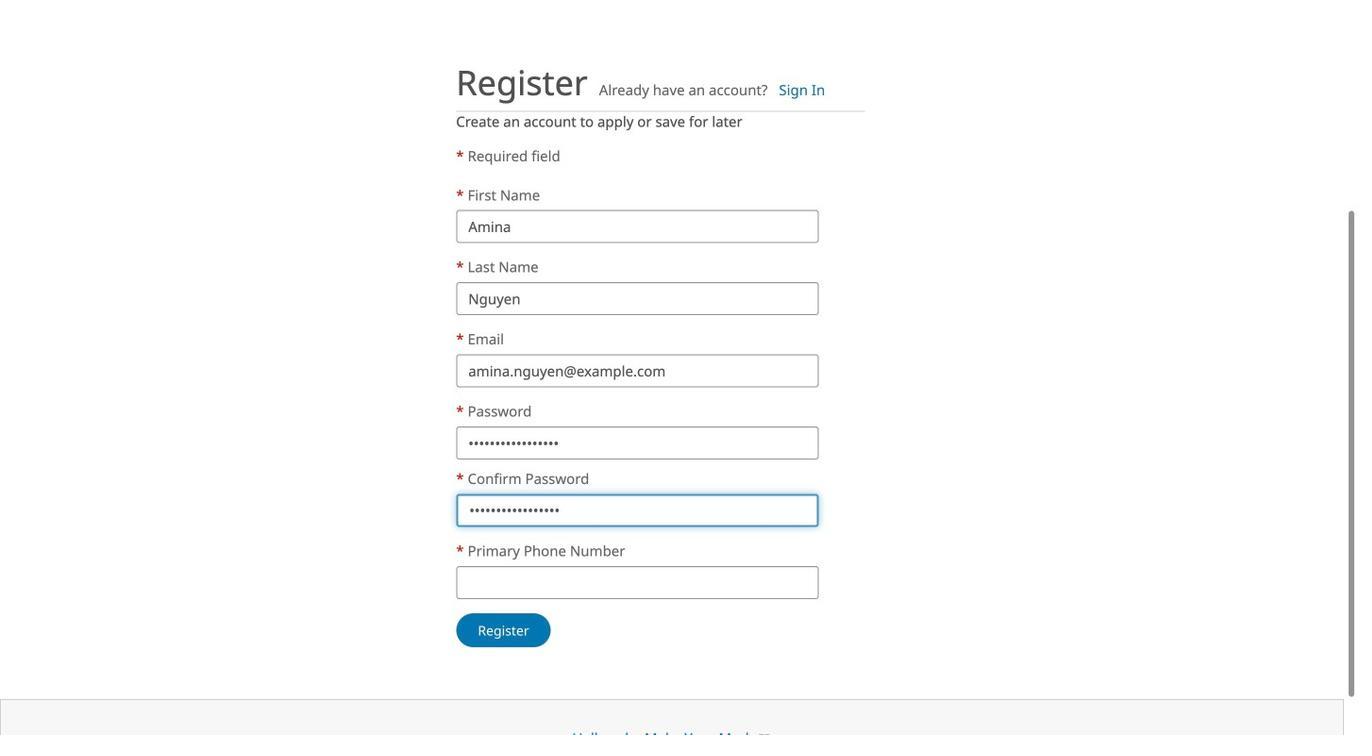 Task type: locate. For each thing, give the bounding box(es) containing it.
this link will open in a new tab image
[[757, 733, 772, 735]]

None text field
[[456, 210, 819, 243], [456, 282, 819, 315], [456, 210, 819, 243], [456, 282, 819, 315]]

None password field
[[456, 427, 819, 460], [456, 494, 819, 527], [456, 427, 819, 460], [456, 494, 819, 527]]

None email field
[[456, 354, 819, 388]]

None telephone field
[[456, 566, 819, 599]]



Task type: describe. For each thing, give the bounding box(es) containing it.
this link will open in a new tab image
[[757, 733, 772, 735]]



Task type: vqa. For each thing, say whether or not it's contained in the screenshot.
This link will open in a new tab icon
yes



